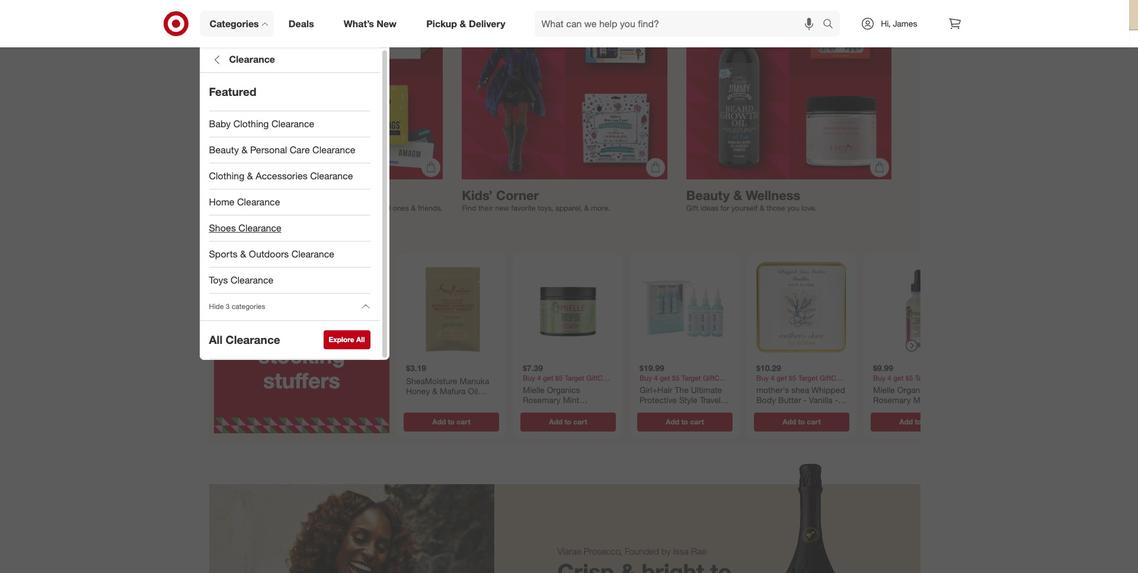 Task type: vqa. For each thing, say whether or not it's contained in the screenshot.
Jumbo Cotton Balls - 200ct - up & up™ Galaxy
no



Task type: locate. For each thing, give the bounding box(es) containing it.
4 add to cart from the left
[[782, 417, 820, 426]]

1 add to cart button from the left
[[403, 413, 499, 432]]

add
[[432, 417, 446, 426], [549, 417, 562, 426], [666, 417, 679, 426], [782, 417, 796, 426], [899, 417, 913, 426]]

friends.
[[418, 204, 443, 213]]

1 horizontal spatial fl
[[676, 406, 680, 416]]

& right the sports
[[240, 248, 246, 260]]

add for girl+hair the ultimate protective style travel kit - 30.3 fl oz
[[666, 417, 679, 426]]

apparel,
[[555, 204, 582, 213]]

to
[[290, 204, 296, 213], [447, 417, 454, 426], [564, 417, 571, 426], [681, 417, 688, 426], [798, 417, 805, 426], [915, 417, 921, 426]]

beauty up ideas
[[686, 187, 730, 203]]

viarae prosecco, founded by issa rae button
[[209, 455, 920, 574]]

favorite
[[511, 204, 536, 213]]

- right 'kit'
[[652, 406, 655, 416]]

5 cart from the left
[[923, 417, 937, 426]]

beauty & personal care clearance link
[[199, 138, 380, 164]]

cart for mielle organics rosemary mint strengthening edge gel - 2oz
[[573, 417, 587, 426]]

toys clearance
[[209, 275, 273, 286]]

stocking
[[258, 343, 345, 369]]

0 horizontal spatial beauty
[[209, 144, 239, 156]]

their
[[478, 204, 493, 213]]

1 add from the left
[[432, 417, 446, 426]]

- left the 2oz
[[523, 416, 526, 426]]

1 add to cart from the left
[[432, 417, 470, 426]]

& down sheamoisture
[[432, 386, 437, 396]]

what's
[[344, 18, 374, 29]]

mielle organics rosemary mint light scalp & hair strengthening oil - 2 fl oz image
[[868, 258, 968, 358]]

- for edge
[[523, 416, 526, 426]]

$19.99
[[639, 363, 664, 373]]

to for mielle organics rosemary mint strengthening edge gel - 2oz
[[564, 417, 571, 426]]

add for mielle organics rosemary mint strengthening edge gel - 2oz
[[549, 417, 562, 426]]

sheamoisture
[[406, 376, 457, 386]]

oz down style
[[682, 406, 691, 416]]

3 cart from the left
[[690, 417, 704, 426]]

4 cart from the left
[[807, 417, 820, 426]]

0 vertical spatial clothing
[[233, 118, 269, 130]]

cart for sheamoisture manuka honey & mafura oil intensive hydration hair masque - 2 fl oz
[[456, 417, 470, 426]]

& left more.
[[584, 204, 589, 213]]

style
[[679, 395, 697, 405]]

all down hide
[[209, 333, 222, 347]]

4 add from the left
[[782, 417, 796, 426]]

wellness
[[746, 187, 800, 203]]

rosemary
[[523, 395, 560, 405]]

& up yourself
[[733, 187, 742, 203]]

1 vertical spatial clothing
[[209, 170, 244, 182]]

gel
[[599, 406, 611, 416]]

extra
[[322, 204, 338, 213]]

care
[[290, 144, 310, 156]]

beauty inside beauty & wellness gift ideas for yourself & those you love.
[[686, 187, 730, 203]]

carousel region
[[209, 249, 973, 455]]

mafura
[[440, 386, 465, 396]]

add to cart
[[432, 417, 470, 426], [549, 417, 587, 426], [666, 417, 704, 426], [782, 417, 820, 426], [899, 417, 937, 426]]

all right 'explore'
[[356, 336, 365, 344]]

add to cart button
[[403, 413, 499, 432], [520, 413, 616, 432], [637, 413, 732, 432], [754, 413, 849, 432], [870, 413, 966, 432]]

- down whipped
[[835, 395, 838, 405]]

body
[[756, 395, 776, 405]]

1 horizontal spatial oz
[[682, 406, 691, 416]]

stuffers
[[263, 368, 340, 393]]

those
[[767, 204, 785, 213]]

beauty down the baby on the left top of page
[[209, 144, 239, 156]]

corner
[[496, 187, 539, 203]]

1 vertical spatial beauty
[[686, 187, 730, 203]]

intensive
[[406, 397, 439, 407]]

vanilla
[[809, 395, 832, 405]]

holiday gathering 'tis the season to spend extra time with loved ones & friends.
[[237, 187, 443, 213]]

hide 3 categories
[[209, 303, 265, 311]]

beauty for personal
[[209, 144, 239, 156]]

to for mother's shea whipped body butter - vanilla - 6oz
[[798, 417, 805, 426]]

& inside holiday gathering 'tis the season to spend extra time with loved ones & friends.
[[411, 204, 416, 213]]

the
[[251, 204, 262, 213]]

kit
[[639, 406, 649, 416]]

hydration
[[441, 397, 477, 407]]

viarae
[[558, 547, 581, 558]]

home clearance link
[[199, 190, 380, 216]]

oz
[[682, 406, 691, 416], [457, 407, 466, 417]]

oz down hydration
[[457, 407, 466, 417]]

What can we help you find? suggestions appear below search field
[[534, 11, 826, 37]]

2 add to cart button from the left
[[520, 413, 616, 432]]

girl+hair
[[639, 385, 672, 395]]

ideas
[[701, 204, 718, 213]]

clothing right the baby on the left top of page
[[233, 118, 269, 130]]

fl inside $3.19 sheamoisture manuka honey & mafura oil intensive hydration hair masque - 2 fl oz
[[450, 407, 455, 417]]

clothing up home
[[209, 170, 244, 182]]

fl inside girl+hair the ultimate protective style travel kit - 30.3 fl oz
[[676, 406, 680, 416]]

3 add from the left
[[666, 417, 679, 426]]

& up holiday
[[247, 170, 253, 182]]

outdoors
[[249, 248, 289, 260]]

learn link
[[634, 2, 681, 30]]

fl right 2
[[450, 407, 455, 417]]

clearance
[[229, 53, 275, 65], [271, 118, 314, 130], [312, 144, 355, 156], [310, 170, 353, 182], [237, 196, 280, 208], [238, 222, 281, 234], [291, 248, 334, 260], [231, 275, 273, 286], [226, 333, 280, 347]]

cart
[[456, 417, 470, 426], [573, 417, 587, 426], [690, 417, 704, 426], [807, 417, 820, 426], [923, 417, 937, 426]]

1 cart from the left
[[456, 417, 470, 426]]

by
[[662, 547, 671, 558]]

1 horizontal spatial beauty
[[686, 187, 730, 203]]

2 cart from the left
[[573, 417, 587, 426]]

protective
[[639, 395, 677, 405]]

fl right the 30.3
[[676, 406, 680, 416]]

search
[[818, 19, 846, 31]]

yourself
[[732, 204, 758, 213]]

all
[[209, 333, 222, 347], [356, 336, 365, 344]]

- inside girl+hair the ultimate protective style travel kit - 30.3 fl oz
[[652, 406, 655, 416]]

kids'
[[462, 187, 493, 203]]

categories link
[[199, 11, 274, 37]]

hi,
[[881, 18, 891, 28]]

- inside mielle organics rosemary mint strengthening edge gel - 2oz
[[523, 416, 526, 426]]

2oz
[[528, 416, 541, 426]]

mielle
[[523, 385, 544, 395]]

$3.19 sheamoisture manuka honey & mafura oil intensive hydration hair masque - 2 fl oz
[[406, 363, 494, 417]]

3 add to cart from the left
[[666, 417, 704, 426]]

add to cart for sheamoisture manuka honey & mafura oil intensive hydration hair masque - 2 fl oz
[[432, 417, 470, 426]]

- left 2
[[438, 407, 441, 417]]

buy black
[[466, 8, 520, 22]]

sports
[[209, 248, 238, 260]]

0 horizontal spatial fl
[[450, 407, 455, 417]]

0 vertical spatial beauty
[[209, 144, 239, 156]]

cart for girl+hair the ultimate protective style travel kit - 30.3 fl oz
[[690, 417, 704, 426]]

& right ones
[[411, 204, 416, 213]]

add to cart for mother's shea whipped body butter - vanilla - 6oz
[[782, 417, 820, 426]]

0 horizontal spatial oz
[[457, 407, 466, 417]]

- inside $3.19 sheamoisture manuka honey & mafura oil intensive hydration hair masque - 2 fl oz
[[438, 407, 441, 417]]

what's new link
[[334, 11, 411, 37]]

for
[[721, 204, 729, 213]]

1 horizontal spatial all
[[356, 336, 365, 344]]

clearance inside clothing & accessories clearance link
[[310, 170, 353, 182]]

2 add to cart from the left
[[549, 417, 587, 426]]

& left buy
[[460, 18, 466, 29]]

join us link
[[553, 2, 610, 30]]

3 add to cart button from the left
[[637, 413, 732, 432]]

what's new
[[344, 18, 397, 29]]

$3.19
[[406, 363, 426, 373]]

to inside holiday gathering 'tis the season to spend extra time with loved ones & friends.
[[290, 204, 296, 213]]

4 add to cart button from the left
[[754, 413, 849, 432]]

home clearance
[[209, 196, 280, 208]]

add for sheamoisture manuka honey & mafura oil intensive hydration hair masque - 2 fl oz
[[432, 417, 446, 426]]

categories
[[232, 303, 265, 311]]

2 add from the left
[[549, 417, 562, 426]]

deals link
[[278, 11, 329, 37]]

3
[[226, 303, 230, 311]]

5 add to cart from the left
[[899, 417, 937, 426]]

shoes clearance link
[[199, 216, 380, 242]]

masque
[[406, 407, 436, 417]]

hide
[[209, 303, 224, 311]]

add to cart for girl+hair the ultimate protective style travel kit - 30.3 fl oz
[[666, 417, 704, 426]]

clearance inside shoes clearance link
[[238, 222, 281, 234]]

sheamoisture manuka honey & mafura oil intensive hydration hair masque - 2 fl oz image
[[401, 258, 501, 358]]



Task type: describe. For each thing, give the bounding box(es) containing it.
mint
[[563, 395, 579, 405]]

the
[[674, 385, 688, 395]]

buy black link
[[457, 2, 529, 30]]

black-
[[235, 319, 300, 344]]

categories
[[210, 18, 259, 29]]

clothing & accessories clearance
[[209, 170, 353, 182]]

travel
[[700, 395, 720, 405]]

$10.29
[[756, 363, 781, 373]]

add to cart button for mother's shea whipped body butter - vanilla - 6oz
[[754, 413, 849, 432]]

girl+hair the ultimate protective style travel kit - 30.3 fl oz image
[[635, 258, 735, 358]]

shoes
[[209, 222, 236, 234]]

james
[[893, 18, 917, 28]]

shea
[[791, 385, 809, 395]]

all clearance
[[209, 333, 280, 347]]

0 horizontal spatial all
[[209, 333, 222, 347]]

new
[[377, 18, 397, 29]]

5 add to cart button from the left
[[870, 413, 966, 432]]

girl+hair the ultimate protective style travel kit - 30.3 fl oz
[[639, 385, 722, 416]]

accessories
[[256, 170, 308, 182]]

add for mother's shea whipped body butter - vanilla - 6oz
[[782, 417, 796, 426]]

viarae prosecco, founded by issa rae
[[558, 547, 707, 558]]

buy
[[466, 8, 487, 22]]

honey
[[406, 386, 430, 396]]

explore
[[329, 336, 354, 344]]

toys clearance link
[[199, 268, 380, 294]]

clearance inside toys clearance link
[[231, 275, 273, 286]]

mother's shea whipped body butter - vanilla - 6oz image
[[751, 258, 852, 358]]

kids' corner find their new favorite toys, apparel, & more.
[[462, 187, 610, 213]]

sports & outdoors clearance
[[209, 248, 334, 260]]

& inside $3.19 sheamoisture manuka honey & mafura oil intensive hydration hair masque - 2 fl oz
[[432, 386, 437, 396]]

you
[[787, 204, 799, 213]]

beauty & personal care clearance
[[209, 144, 355, 156]]

manuka
[[459, 376, 489, 386]]

oz inside girl+hair the ultimate protective style travel kit - 30.3 fl oz
[[682, 406, 691, 416]]

organics
[[547, 385, 580, 395]]

holiday
[[237, 187, 283, 203]]

deals
[[289, 18, 314, 29]]

bestselling
[[245, 294, 357, 320]]

5 add from the left
[[899, 417, 913, 426]]

clearance inside home clearance link
[[237, 196, 280, 208]]

to for sheamoisture manuka honey & mafura oil intensive hydration hair masque - 2 fl oz
[[447, 417, 454, 426]]

butter
[[778, 395, 801, 405]]

& left personal
[[241, 144, 247, 156]]

season
[[264, 204, 288, 213]]

& inside "kids' corner find their new favorite toys, apparel, & more."
[[584, 204, 589, 213]]

- for -
[[835, 395, 838, 405]]

mielle organics rosemary mint strengthening edge gel - 2oz image
[[518, 258, 618, 358]]

- for travel
[[652, 406, 655, 416]]

black
[[490, 8, 520, 22]]

baby
[[209, 118, 231, 130]]

clearance inside baby clothing clearance link
[[271, 118, 314, 130]]

gathering
[[287, 187, 348, 203]]

explore all
[[329, 336, 365, 344]]

prosecco,
[[584, 547, 622, 558]]

owned
[[300, 319, 367, 344]]

oil
[[468, 386, 478, 396]]

add to cart button for sheamoisture manuka honey & mafura oil intensive hydration hair masque - 2 fl oz
[[403, 413, 499, 432]]

delivery
[[469, 18, 505, 29]]

time
[[340, 204, 355, 213]]

mother's shea whipped body butter - vanilla - 6oz
[[756, 385, 845, 416]]

find
[[462, 204, 476, 213]]

oz inside $3.19 sheamoisture manuka honey & mafura oil intensive hydration hair masque - 2 fl oz
[[457, 407, 466, 417]]

hide 3 categories button
[[199, 294, 380, 320]]

add to cart for mielle organics rosemary mint strengthening edge gel - 2oz
[[549, 417, 587, 426]]

ones
[[393, 204, 409, 213]]

mother's
[[756, 385, 789, 395]]

hi, james
[[881, 18, 917, 28]]

featured
[[209, 85, 256, 98]]

search button
[[818, 11, 846, 39]]

6oz
[[756, 406, 769, 416]]

founded
[[625, 547, 659, 558]]

baby clothing clearance link
[[199, 111, 380, 138]]

- down shea
[[803, 395, 806, 405]]

personal
[[250, 144, 287, 156]]

cart for mother's shea whipped body butter - vanilla - 6oz
[[807, 417, 820, 426]]

edge
[[577, 406, 596, 416]]

more.
[[591, 204, 610, 213]]

explore all link
[[323, 331, 370, 350]]

whipped
[[811, 385, 845, 395]]

to for girl+hair the ultimate protective style travel kit - 30.3 fl oz
[[681, 417, 688, 426]]

clearance inside the sports & outdoors clearance link
[[291, 248, 334, 260]]

new
[[495, 204, 509, 213]]

$7.39
[[523, 363, 543, 373]]

$9.99
[[873, 363, 893, 373]]

us
[[587, 8, 600, 22]]

beauty for wellness
[[686, 187, 730, 203]]

add to cart button for mielle organics rosemary mint strengthening edge gel - 2oz
[[520, 413, 616, 432]]

& left those at the right top
[[760, 204, 765, 213]]

sports & outdoors clearance link
[[199, 242, 380, 268]]

ultimate
[[691, 385, 722, 395]]

clearance inside beauty & personal care clearance link
[[312, 144, 355, 156]]

with
[[357, 204, 371, 213]]

all inside explore all link
[[356, 336, 365, 344]]

2
[[443, 407, 448, 417]]

add to cart button for girl+hair the ultimate protective style travel kit - 30.3 fl oz
[[637, 413, 732, 432]]

bestselling black-owned stocking stuffers
[[235, 294, 367, 393]]

beauty & wellness gift ideas for yourself & those you love.
[[686, 187, 817, 213]]

clothing & accessories clearance link
[[199, 164, 380, 190]]

join us
[[563, 8, 600, 22]]



